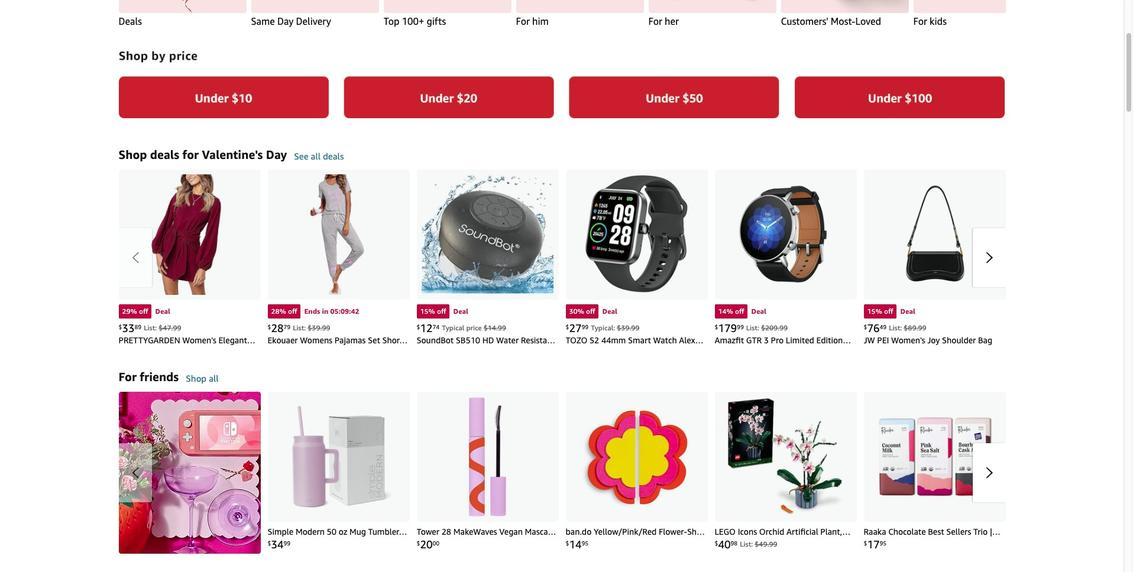 Task type: vqa. For each thing, say whether or not it's contained in the screenshot.


Task type: locate. For each thing, give the bounding box(es) containing it.
14%
[[719, 307, 734, 316]]

$ left 79
[[268, 323, 271, 330]]

deal up the '$47.99'
[[155, 307, 170, 316]]

0 horizontal spatial shop
[[119, 148, 147, 161]]

same
[[251, 15, 275, 27]]

deals left for
[[150, 148, 179, 161]]

off up 74
[[437, 307, 446, 316]]

44mm
[[602, 335, 626, 345]]

list:
[[144, 323, 157, 332], [293, 323, 306, 332], [747, 323, 760, 332], [889, 323, 902, 332], [740, 540, 753, 549]]

1 women's from the left
[[182, 335, 216, 345]]

1 vertical spatial day
[[266, 148, 287, 161]]

shop for shop deals for valentine's day
[[119, 148, 147, 161]]

15% off for 76
[[868, 307, 894, 316]]

deal up $209.99
[[752, 307, 767, 316]]

deal up $89.99 at the bottom right
[[901, 307, 916, 316]]

$39.99 up smart
[[617, 323, 640, 332]]

for left friends
[[119, 370, 137, 384]]

makewaves
[[454, 527, 497, 537]]

bag
[[979, 335, 993, 345]]

off right the 14%
[[735, 307, 745, 316]]

next rounded image for shop deals for valentine's day
[[986, 252, 993, 264]]

0 vertical spatial day
[[277, 15, 294, 27]]

6 off from the left
[[885, 307, 894, 316]]

deals right see
[[323, 151, 344, 161]]

99 inside '$ 27 99 typical: $39.99 tozo s2 44mm smart watch alex…'
[[582, 323, 589, 330]]

for left kids
[[914, 15, 928, 27]]

$ left 74
[[417, 323, 420, 330]]

s2
[[590, 335, 600, 345]]

list: right 79
[[293, 323, 306, 332]]

next rounded image
[[986, 252, 993, 264], [986, 467, 993, 479]]

50
[[327, 527, 337, 537]]

15% up 76
[[868, 307, 883, 316]]

28 inside $ 28 79 list: $39.99 ekouaer womens pajamas set shor…
[[271, 322, 284, 335]]

valentine's
[[202, 148, 263, 161]]

1 horizontal spatial 15% off
[[868, 307, 894, 316]]

ban.do
[[566, 527, 592, 537]]

edition…
[[817, 335, 852, 345]]

list for shop deals for valentine's day
[[119, 170, 1134, 346]]

1 horizontal spatial 99
[[582, 323, 589, 330]]

$ down raaka on the right of page
[[864, 540, 868, 547]]

deal
[[155, 307, 170, 316], [453, 307, 469, 316], [603, 307, 618, 316], [752, 307, 767, 316], [901, 307, 916, 316]]

tower 28 makewaves vegan masca… $ 20 00
[[417, 527, 557, 551]]

34
[[271, 538, 284, 551]]

same day delivery link
[[251, 0, 379, 28]]

list: for 33
[[144, 323, 157, 332]]

list: up gtr
[[747, 323, 760, 332]]

2 vertical spatial list
[[119, 392, 1134, 554]]

shoulder
[[943, 335, 976, 345]]

list: for 28
[[293, 323, 306, 332]]

3 off from the left
[[437, 307, 446, 316]]

list: inside '$ 33 89 list: $47.99 prettygarden women's elegant…'
[[144, 323, 157, 332]]

0 horizontal spatial $39.99
[[308, 323, 330, 332]]

gtr
[[747, 335, 762, 345]]

water
[[496, 335, 519, 345]]

1 off from the left
[[139, 307, 148, 316]]

womens pajamas set short sleeve sleepwear tops with long pants pjs set print nightwear image
[[268, 170, 410, 300]]

pei
[[878, 335, 890, 345]]

shop right friends
[[186, 373, 207, 384]]

list containing deals
[[119, 0, 1134, 28]]

0 vertical spatial list
[[119, 0, 1134, 28]]

28 for 20
[[442, 527, 451, 537]]

$ inside simple modern 50 oz mug tumbler… $ 34 99
[[268, 540, 271, 547]]

$14.99
[[484, 323, 506, 332]]

15% up 12
[[420, 307, 435, 316]]

5 off from the left
[[735, 307, 745, 316]]

modern
[[296, 527, 325, 537]]

delivery
[[296, 15, 331, 27]]

next rounded image for for friends
[[986, 467, 993, 479]]

0 horizontal spatial 15% off
[[420, 307, 446, 316]]

ekouaer
[[268, 335, 298, 345]]

ban.do yellow/pink/red flower-sh… $ 14 95
[[566, 527, 705, 551]]

friends
[[140, 370, 179, 384]]

79
[[284, 323, 291, 330]]

$ inside tower 28 makewaves vegan masca… $ 20 00
[[417, 540, 420, 547]]

women's
[[182, 335, 216, 345], [892, 335, 926, 345]]

list: right the 98
[[740, 540, 753, 549]]

$ 76 49 list: $89.99 jw pei women's joy shoulder bag
[[864, 322, 993, 345]]

$ 28 79 list: $39.99 ekouaer womens pajamas set shor…
[[268, 322, 408, 345]]

previous rounded image
[[132, 252, 139, 264]]

3 list from the top
[[119, 392, 1134, 554]]

pro
[[771, 335, 784, 345]]

$ up the "amazfit"
[[715, 323, 719, 330]]

15%
[[420, 307, 435, 316], [868, 307, 883, 316]]

shop for shop all
[[186, 373, 207, 384]]

4 deal from the left
[[752, 307, 767, 316]]

$ inside '$ 33 89 list: $47.99 prettygarden women's elegant…'
[[119, 323, 122, 330]]

joy
[[928, 335, 940, 345]]

0 horizontal spatial 15%
[[420, 307, 435, 316]]

off for 33
[[139, 307, 148, 316]]

$39.99 up "womens"
[[308, 323, 330, 332]]

99
[[582, 323, 589, 330], [737, 323, 744, 330], [284, 540, 291, 547]]

$ up the tozo
[[566, 323, 569, 330]]

0 vertical spatial all
[[311, 151, 321, 161]]

alex…
[[679, 335, 704, 345]]

28%
[[271, 307, 286, 316]]

40
[[719, 538, 731, 551]]

same day delivery image
[[251, 0, 379, 13]]

list: right 49
[[889, 323, 902, 332]]

99 up the "amazfit"
[[737, 323, 744, 330]]

loved
[[856, 15, 882, 27]]

95 down raaka on the right of page
[[880, 540, 887, 547]]

15% off
[[420, 307, 446, 316], [868, 307, 894, 316]]

off right "29%"
[[139, 307, 148, 316]]

1 vertical spatial next rounded image
[[986, 467, 993, 479]]

20
[[420, 538, 433, 551]]

2 95 from the left
[[880, 540, 887, 547]]

women's joy shoulder bag image
[[864, 170, 1006, 300]]

for left her
[[649, 15, 663, 27]]

deal up typical:
[[603, 307, 618, 316]]

resista…
[[521, 335, 556, 345]]

shop deals for valentine's day
[[119, 148, 287, 161]]

4 off from the left
[[586, 307, 595, 316]]

28 right tower
[[442, 527, 451, 537]]

list: right 89 on the bottom of page
[[144, 323, 157, 332]]

shop left for
[[119, 148, 147, 161]]

1 vertical spatial all
[[209, 373, 219, 384]]

artificial
[[787, 527, 819, 537]]

2 women's from the left
[[892, 335, 926, 345]]

$ down simple
[[268, 540, 271, 547]]

$ inside $ 76 49 list: $89.99 jw pei women's joy shoulder bag
[[864, 323, 868, 330]]

chocolate
[[889, 527, 926, 537]]

jw
[[864, 335, 875, 345]]

1 horizontal spatial 28
[[442, 527, 451, 537]]

$39.99 inside '$ 27 99 typical: $39.99 tozo s2 44mm smart watch alex…'
[[617, 323, 640, 332]]

day right same
[[277, 15, 294, 27]]

$ down tower
[[417, 540, 420, 547]]

watch
[[654, 335, 677, 345]]

1 next rounded image from the top
[[986, 252, 993, 264]]

15% off up 74
[[420, 307, 446, 316]]

1 horizontal spatial all
[[311, 151, 321, 161]]

0 horizontal spatial women's
[[182, 335, 216, 345]]

list: inside $ 28 79 list: $39.99 ekouaer womens pajamas set shor…
[[293, 323, 306, 332]]

for him link
[[516, 0, 644, 28]]

2 list from the top
[[119, 170, 1134, 346]]

$ up jw
[[864, 323, 868, 330]]

0 horizontal spatial 99
[[284, 540, 291, 547]]

3 deal from the left
[[603, 307, 618, 316]]

$ down lego
[[715, 540, 719, 547]]

28 inside tower 28 makewaves vegan masca… $ 20 00
[[442, 527, 451, 537]]

1 vertical spatial 28
[[442, 527, 451, 537]]

list: inside $ 76 49 list: $89.99 jw pei women's joy shoulder bag
[[889, 323, 902, 332]]

12
[[420, 322, 433, 335]]

1 list from the top
[[119, 0, 1134, 28]]

list
[[119, 0, 1134, 28], [119, 170, 1134, 346], [119, 392, 1134, 554]]

for left him
[[516, 15, 530, 27]]

89
[[135, 323, 142, 330]]

women's left elegant…
[[182, 335, 216, 345]]

deal up typical at the left of page
[[453, 307, 469, 316]]

$39.99 inside $ 28 79 list: $39.99 ekouaer womens pajamas set shor…
[[308, 323, 330, 332]]

$ 33 89 list: $47.99 prettygarden women's elegant…
[[119, 322, 255, 345]]

1 horizontal spatial shop
[[186, 373, 207, 384]]

$209.99
[[761, 323, 788, 332]]

$ 27 99 typical: $39.99 tozo s2 44mm smart watch alex…
[[566, 322, 704, 345]]

day left see
[[266, 148, 287, 161]]

1 horizontal spatial $39.99
[[617, 323, 640, 332]]

most-
[[831, 15, 856, 27]]

all for shop deals for valentine's day
[[311, 151, 321, 161]]

33
[[122, 322, 135, 335]]

$ inside $ 179 99 list: $209.99 amazfit gtr 3 pro limited edition…
[[715, 323, 719, 330]]

$ down ban.do
[[566, 540, 569, 547]]

1 vertical spatial list
[[119, 170, 1134, 346]]

list containing 34
[[119, 392, 1134, 554]]

95
[[582, 540, 589, 547], [880, 540, 887, 547]]

raaka chocolate best sellers trio |… $ 17 95
[[864, 527, 1001, 551]]

customers' most-loved link
[[781, 0, 909, 28]]

$ inside "lego icons orchid artificial plant,… $ 40 98 list: $49.99"
[[715, 540, 719, 547]]

0 horizontal spatial 28
[[271, 322, 284, 335]]

deal for 179
[[752, 307, 767, 316]]

all down elegant…
[[209, 373, 219, 384]]

1 horizontal spatial women's
[[892, 335, 926, 345]]

1 95 from the left
[[582, 540, 589, 547]]

1 deal from the left
[[155, 307, 170, 316]]

$49.99
[[755, 540, 778, 549]]

all for for friends
[[209, 373, 219, 384]]

1 15% off from the left
[[420, 307, 446, 316]]

15% off for 12
[[420, 307, 446, 316]]

women's inside $ 76 49 list: $89.99 jw pei women's joy shoulder bag
[[892, 335, 926, 345]]

95 down ban.do
[[582, 540, 589, 547]]

under $20 image
[[341, 71, 560, 119]]

list for for friends
[[119, 392, 1134, 554]]

30%
[[569, 307, 584, 316]]

off right 30%
[[586, 307, 595, 316]]

$ left 89 on the bottom of page
[[119, 323, 122, 330]]

2 $39.99 from the left
[[617, 323, 640, 332]]

ends in 05:09:42
[[304, 307, 359, 316]]

1 horizontal spatial deals
[[323, 151, 344, 161]]

5 deal from the left
[[901, 307, 916, 316]]

$39.99
[[308, 323, 330, 332], [617, 323, 640, 332]]

28 up ekouaer
[[271, 322, 284, 335]]

see
[[294, 151, 309, 161]]

raaka vegan gluten free kosher chocolate gift bars image
[[864, 392, 1006, 522]]

99 down simple
[[284, 540, 291, 547]]

shop all
[[186, 373, 219, 384]]

all
[[311, 151, 321, 161], [209, 373, 219, 384]]

1 $39.99 from the left
[[308, 323, 330, 332]]

1 vertical spatial shop
[[186, 373, 207, 384]]

yellow/pink/red
[[594, 527, 657, 537]]

hd
[[483, 335, 494, 345]]

in
[[322, 307, 329, 316]]

0 horizontal spatial all
[[209, 373, 219, 384]]

0 vertical spatial 28
[[271, 322, 284, 335]]

14
[[569, 538, 582, 551]]

off up 49
[[885, 307, 894, 316]]

list containing 33
[[119, 170, 1134, 346]]

list: inside $ 179 99 list: $209.99 amazfit gtr 3 pro limited edition…
[[747, 323, 760, 332]]

$ inside '$ 27 99 typical: $39.99 tozo s2 44mm smart watch alex…'
[[566, 323, 569, 330]]

off right 28%
[[288, 307, 297, 316]]

raaka
[[864, 527, 887, 537]]

0 vertical spatial next rounded image
[[986, 252, 993, 264]]

$
[[119, 323, 122, 330], [268, 323, 271, 330], [417, 323, 420, 330], [566, 323, 569, 330], [715, 323, 719, 330], [864, 323, 868, 330], [268, 540, 271, 547], [417, 540, 420, 547], [566, 540, 569, 547], [715, 540, 719, 547], [864, 540, 868, 547]]

simple modern 50 oz mug tumbler… $ 34 99
[[268, 527, 407, 551]]

1 horizontal spatial 15%
[[868, 307, 883, 316]]

day
[[277, 15, 294, 27], [266, 148, 287, 161]]

sh…
[[687, 527, 705, 537]]

icons
[[738, 527, 757, 537]]

0 horizontal spatial deals
[[150, 148, 179, 161]]

$ inside ban.do yellow/pink/red flower-sh… $ 14 95
[[566, 540, 569, 547]]

28
[[271, 322, 284, 335], [442, 527, 451, 537]]

deal for 76
[[901, 307, 916, 316]]

15% off up 49
[[868, 307, 894, 316]]

womens
[[300, 335, 333, 345]]

makewaves vegan mascara, jet black | lengthening and volumizing mascara | no clumping, no flaking | lightweight, buildable,… image
[[417, 392, 559, 522]]

0 horizontal spatial 95
[[582, 540, 589, 547]]

shop by price image
[[119, 40, 1006, 66]]

99 inside simple modern 50 oz mug tumbler… $ 34 99
[[284, 540, 291, 547]]

0 vertical spatial shop
[[119, 148, 147, 161]]

99 inside $ 179 99 list: $209.99 amazfit gtr 3 pro limited edition…
[[737, 323, 744, 330]]

00
[[433, 540, 440, 547]]

shop
[[119, 148, 147, 161], [186, 373, 207, 384]]

2 off from the left
[[288, 307, 297, 316]]

off for 12
[[437, 307, 446, 316]]

99 for 179
[[737, 323, 744, 330]]

vegan
[[500, 527, 523, 537]]

2 deal from the left
[[453, 307, 469, 316]]

for him image
[[516, 0, 644, 13]]

top
[[384, 15, 400, 27]]

simple
[[268, 527, 294, 537]]

99 up the tozo
[[582, 323, 589, 330]]

women's down $89.99 at the bottom right
[[892, 335, 926, 345]]

2 15% from the left
[[868, 307, 883, 316]]

typical:
[[591, 323, 615, 332]]

1 15% from the left
[[420, 307, 435, 316]]

2 horizontal spatial 99
[[737, 323, 744, 330]]

deal for 12
[[453, 307, 469, 316]]

2 next rounded image from the top
[[986, 467, 993, 479]]

1 horizontal spatial 95
[[880, 540, 887, 547]]

for her
[[649, 15, 679, 27]]

all right see
[[311, 151, 321, 161]]

2 15% off from the left
[[868, 307, 894, 316]]

lego icons orchid artificial plant,… $ 40 98 list: $49.99
[[715, 527, 851, 551]]



Task type: describe. For each thing, give the bounding box(es) containing it.
trio
[[974, 527, 988, 537]]

for her image
[[649, 0, 777, 13]]

ban.do yellow/pink/red flower-shaped sticky notes, fun office supplies set includes 6 sticky note pads and 300 sheets, flow… image
[[566, 392, 708, 522]]

simple modern 50 oz mug tumbler with handle and straw lid | reusable insulated stainless steel large travel jug water bottl… image
[[268, 392, 410, 522]]

for for for him
[[516, 15, 530, 27]]

flower-
[[659, 527, 687, 537]]

100+
[[402, 15, 424, 27]]

under $100 image
[[787, 71, 1005, 119]]

95 inside ban.do yellow/pink/red flower-sh… $ 14 95
[[582, 540, 589, 547]]

29% off
[[122, 307, 148, 316]]

top 100+ gifts link
[[384, 0, 511, 28]]

05:09:42
[[330, 307, 359, 316]]

smart
[[628, 335, 651, 345]]

$39.99 for 27
[[617, 323, 640, 332]]

list: for 179
[[747, 323, 760, 332]]

amazfit gtr 3 pro limited edition smart watch for men women, alexa built-in, bluetooth call, gps, fitness watch with 150 sp… image
[[715, 170, 857, 300]]

tozo s2 44mm smart watch alexa built-in fitness tracker with heart rate and blood oxygen monitor,sleep monitor 5atm waterpr… image
[[566, 170, 708, 300]]

her
[[665, 15, 679, 27]]

29%
[[122, 307, 137, 316]]

for for for kids
[[914, 15, 928, 27]]

95 inside raaka chocolate best sellers trio |… $ 17 95
[[880, 540, 887, 547]]

lego
[[715, 527, 736, 537]]

30% off
[[569, 307, 595, 316]]

customers' most-loved image
[[781, 0, 909, 13]]

shop all link
[[186, 373, 219, 392]]

soundbot sb510 hd water resistant bluetooth shower speaker, handsfree portable speakerphone with built-in mic, 6hrs of play… image
[[417, 170, 559, 300]]

women's inside '$ 33 89 list: $47.99 prettygarden women's elegant…'
[[182, 335, 216, 345]]

deals link
[[119, 0, 246, 28]]

off for 179
[[735, 307, 745, 316]]

prettygarden women's lantern sleeve tie waist dress image
[[119, 170, 261, 300]]

under $10 image
[[119, 71, 337, 119]]

$39.99 for 28
[[308, 323, 330, 332]]

for
[[183, 148, 199, 161]]

elegant…
[[219, 335, 255, 345]]

price
[[466, 323, 482, 332]]

orchid
[[760, 527, 785, 537]]

$ 179 99 list: $209.99 amazfit gtr 3 pro limited edition…
[[715, 322, 852, 345]]

pajamas
[[335, 335, 366, 345]]

3
[[764, 335, 769, 345]]

soundbot
[[417, 335, 454, 345]]

tozo
[[566, 335, 588, 345]]

for her link
[[649, 0, 777, 28]]

deals inside see all deals link
[[323, 151, 344, 161]]

shor…
[[382, 335, 408, 345]]

sb510
[[456, 335, 480, 345]]

list: inside "lego icons orchid artificial plant,… $ 40 98 list: $49.99"
[[740, 540, 753, 549]]

masca…
[[525, 527, 557, 537]]

deals
[[119, 15, 142, 27]]

off for 27
[[586, 307, 595, 316]]

limited
[[786, 335, 815, 345]]

98
[[731, 540, 738, 547]]

top 100+ gifts
[[384, 15, 446, 27]]

prettygarden
[[119, 335, 180, 345]]

17
[[868, 538, 880, 551]]

list: for 76
[[889, 323, 902, 332]]

$ 12 74 typical price $14.99 soundbot sb510 hd water resista…
[[417, 322, 556, 345]]

$ inside raaka chocolate best sellers trio |… $ 17 95
[[864, 540, 868, 547]]

amazfit
[[715, 335, 744, 345]]

ends
[[304, 307, 320, 316]]

best
[[928, 527, 945, 537]]

plant,…
[[821, 527, 851, 537]]

76
[[868, 322, 880, 335]]

99 for 27
[[582, 323, 589, 330]]

same day delivery
[[251, 15, 331, 27]]

179
[[719, 322, 737, 335]]

deal for 27
[[603, 307, 618, 316]]

previous rounded image
[[132, 467, 139, 479]]

for kids
[[914, 15, 947, 27]]

$89.99
[[904, 323, 927, 332]]

for for for her
[[649, 15, 663, 27]]

top 100+ gifts image
[[384, 0, 511, 13]]

deal for 33
[[155, 307, 170, 316]]

$ inside '$ 12 74 typical price $14.99 soundbot sb510 hd water resista…'
[[417, 323, 420, 330]]

$ inside $ 28 79 list: $39.99 ekouaer womens pajamas set shor…
[[268, 323, 271, 330]]

15% for 12
[[420, 307, 435, 316]]

off for 28
[[288, 307, 297, 316]]

28% off
[[271, 307, 297, 316]]

14% off
[[719, 307, 745, 316]]

49
[[880, 323, 887, 330]]

deals image
[[119, 0, 246, 13]]

for for for friends
[[119, 370, 137, 384]]

him
[[533, 15, 549, 27]]

mug
[[350, 527, 366, 537]]

customers' most-loved
[[781, 15, 882, 27]]

lego icons orchid artificial plant, building set with flowers, valentine décor gift for adults, botanical collection, great… image
[[715, 392, 857, 522]]

for friends image
[[119, 392, 261, 554]]

28 for womens
[[271, 322, 284, 335]]

see all deals
[[294, 151, 344, 161]]

15% for 76
[[868, 307, 883, 316]]

set
[[368, 335, 380, 345]]

under $50 image
[[564, 71, 782, 119]]

|…
[[990, 527, 1001, 537]]

gifts
[[427, 15, 446, 27]]

for him
[[516, 15, 549, 27]]

off for 76
[[885, 307, 894, 316]]



